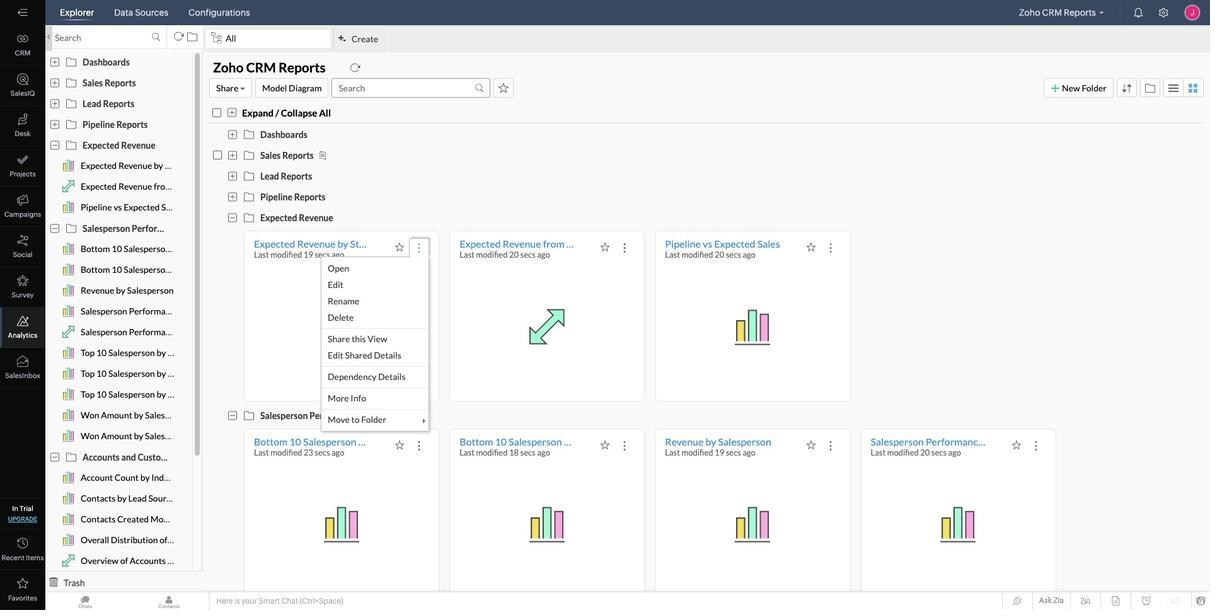 Task type: describe. For each thing, give the bounding box(es) containing it.
configure settings image
[[1159, 8, 1169, 18]]

survey
[[12, 291, 34, 299]]

smart
[[259, 597, 280, 606]]

in
[[12, 505, 18, 513]]

contacts image
[[129, 593, 209, 611]]

favorites
[[8, 595, 37, 602]]

zia
[[1054, 597, 1065, 605]]

analytics link
[[0, 308, 45, 348]]

upgrade
[[8, 516, 37, 523]]

chat
[[282, 597, 298, 606]]

0 vertical spatial crm
[[1043, 8, 1063, 18]]

campaigns link
[[0, 187, 45, 227]]

recent
[[2, 554, 24, 562]]

configurations link
[[184, 0, 255, 25]]

salesinbox
[[5, 372, 40, 380]]

here
[[216, 597, 233, 606]]

is
[[235, 597, 240, 606]]

desk
[[15, 130, 31, 137]]

salesinbox link
[[0, 348, 45, 389]]

zoho crm reports
[[1020, 8, 1097, 18]]

your
[[242, 597, 257, 606]]

social
[[13, 251, 33, 259]]

recent items
[[2, 554, 44, 562]]

desk link
[[0, 106, 45, 146]]

explorer
[[60, 8, 94, 18]]

explorer link
[[55, 0, 99, 25]]

crm link
[[0, 25, 45, 66]]

notifications image
[[1134, 8, 1144, 18]]

ask zia
[[1040, 597, 1065, 605]]

trial
[[20, 505, 33, 513]]



Task type: vqa. For each thing, say whether or not it's contained in the screenshot.
Zoho CRM Reports
yes



Task type: locate. For each thing, give the bounding box(es) containing it.
in trial upgrade
[[8, 505, 37, 523]]

projects link
[[0, 146, 45, 187]]

crm up the salesiq link
[[15, 49, 31, 57]]

sources
[[135, 8, 168, 18]]

items
[[26, 554, 44, 562]]

configurations
[[189, 8, 250, 18]]

chats image
[[45, 593, 125, 611]]

crm inside "link"
[[15, 49, 31, 57]]

ask
[[1040, 597, 1053, 605]]

0 horizontal spatial crm
[[15, 49, 31, 57]]

survey link
[[0, 267, 45, 308]]

1 horizontal spatial crm
[[1043, 8, 1063, 18]]

salesiq
[[10, 90, 35, 97]]

reports
[[1065, 8, 1097, 18]]

crm right zoho at the right of the page
[[1043, 8, 1063, 18]]

(ctrl+space)
[[300, 597, 344, 606]]

crm
[[1043, 8, 1063, 18], [15, 49, 31, 57]]

zoho
[[1020, 8, 1041, 18]]

social link
[[0, 227, 45, 267]]

projects
[[10, 170, 36, 178]]

data
[[114, 8, 133, 18]]

data sources
[[114, 8, 168, 18]]

salesiq link
[[0, 66, 45, 106]]

1 vertical spatial crm
[[15, 49, 31, 57]]

data sources link
[[109, 0, 173, 25]]

analytics
[[8, 332, 37, 339]]

campaigns
[[4, 211, 41, 218]]

here is your smart chat (ctrl+space)
[[216, 597, 344, 606]]



